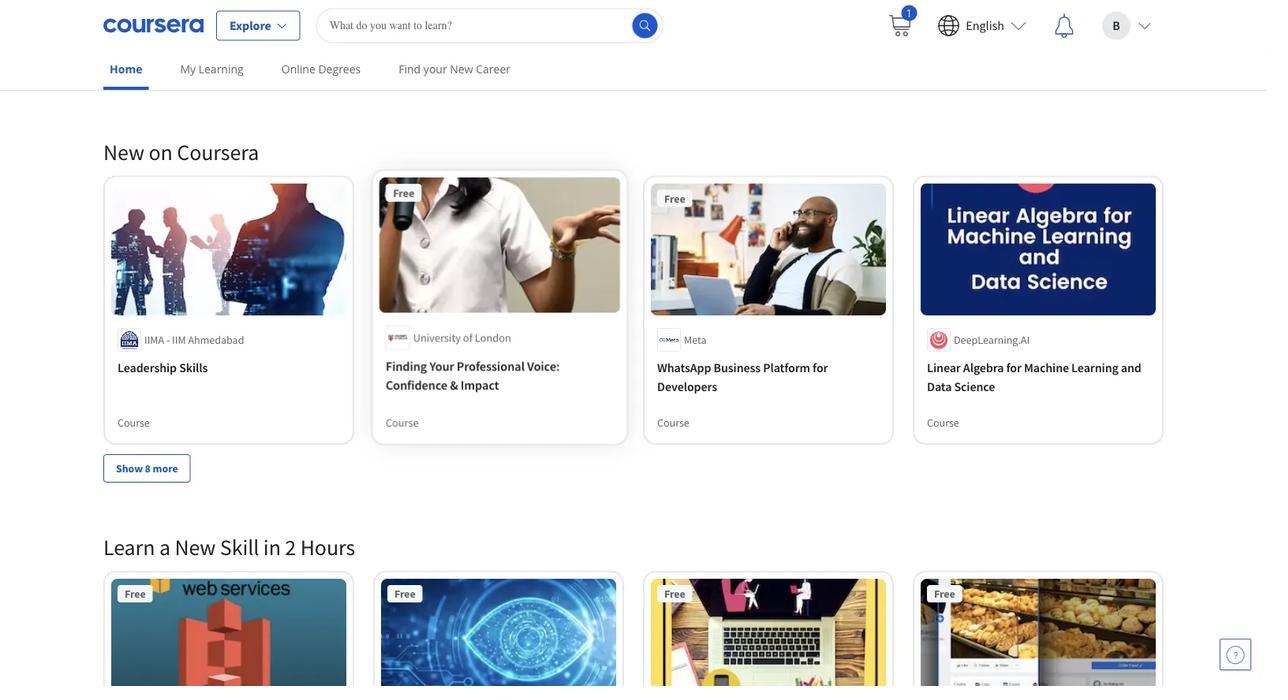Task type: describe. For each thing, give the bounding box(es) containing it.
home link
[[103, 51, 149, 90]]

-
[[166, 333, 170, 347]]

my
[[180, 62, 196, 77]]

skills
[[179, 360, 208, 376]]

hours
[[300, 534, 355, 561]]

show 8 more button inside 'grow your skill set collection' element
[[103, 59, 191, 87]]

of
[[463, 332, 472, 346]]

explore button
[[216, 11, 300, 41]]

learn a new skill in 2 hours collection element
[[94, 508, 1173, 686]]

leadership
[[118, 360, 177, 376]]

learn a new skill in 2 hours
[[103, 534, 355, 561]]

data
[[927, 379, 952, 395]]

2
[[285, 534, 296, 561]]

online degrees
[[281, 62, 361, 77]]

ahmedabad
[[188, 333, 244, 347]]

for inside whatsapp business platform for developers
[[813, 360, 828, 376]]

your
[[424, 62, 447, 77]]

show inside 'grow your skill set collection' element
[[116, 66, 143, 80]]

iima - iim ahmedabad
[[144, 333, 244, 347]]

deeplearning.ai
[[954, 333, 1030, 347]]

show 8 more inside 'grow your skill set collection' element
[[116, 66, 178, 80]]

more inside the new on coursera collection element
[[153, 462, 178, 476]]

linear algebra for machine learning and data science
[[927, 360, 1141, 395]]

degrees
[[318, 62, 361, 77]]

science
[[954, 379, 995, 395]]

and
[[1121, 360, 1141, 376]]

leadership skills link
[[118, 358, 340, 377]]

shopping cart: 1 item element
[[887, 5, 917, 38]]

my learning link
[[174, 51, 250, 87]]

english
[[966, 18, 1004, 34]]

8 inside 'grow your skill set collection' element
[[145, 66, 151, 80]]

1 vertical spatial new
[[103, 138, 144, 166]]

b
[[1113, 18, 1120, 34]]

meta
[[684, 333, 706, 347]]

show inside the new on coursera collection element
[[116, 462, 143, 476]]

voice:
[[526, 359, 558, 375]]

machine
[[1024, 360, 1069, 376]]

business
[[714, 360, 761, 376]]

learning inside my learning link
[[199, 62, 244, 77]]

b button
[[1090, 0, 1164, 51]]

your
[[430, 359, 454, 375]]

1
[[906, 5, 912, 20]]

linear
[[927, 360, 961, 376]]

whatsapp business platform for developers link
[[657, 358, 880, 396]]

help center image
[[1226, 645, 1245, 664]]

show 8 more inside the new on coursera collection element
[[116, 462, 178, 476]]

What do you want to learn? text field
[[316, 8, 663, 43]]

career
[[476, 62, 510, 77]]

8 inside the new on coursera collection element
[[145, 462, 151, 476]]

a
[[159, 534, 170, 561]]



Task type: locate. For each thing, give the bounding box(es) containing it.
0 horizontal spatial new
[[103, 138, 144, 166]]

learning inside 'linear algebra for machine learning and data science'
[[1071, 360, 1119, 376]]

university of london
[[414, 332, 510, 346]]

leadership skills
[[118, 360, 208, 376]]

1 vertical spatial show 8 more button
[[103, 455, 191, 483]]

0 vertical spatial learning
[[199, 62, 244, 77]]

find your new career
[[399, 62, 510, 77]]

2 show 8 more button from the top
[[103, 455, 191, 483]]

2 vertical spatial new
[[175, 534, 216, 561]]

whatsapp business platform for developers
[[657, 360, 828, 395]]

1 horizontal spatial new
[[175, 534, 216, 561]]

new on coursera collection element
[[94, 112, 1173, 508]]

algebra
[[963, 360, 1004, 376]]

explore
[[230, 18, 271, 34]]

platform
[[763, 360, 810, 376]]

0 vertical spatial more
[[153, 66, 178, 80]]

show 8 more
[[116, 66, 178, 80], [116, 462, 178, 476]]

1 more from the top
[[153, 66, 178, 80]]

in
[[263, 534, 281, 561]]

0 vertical spatial 8
[[145, 66, 151, 80]]

on
[[149, 138, 173, 166]]

find your new career link
[[392, 51, 517, 87]]

1 link
[[874, 0, 925, 51]]

english button
[[925, 0, 1039, 51]]

learning right my
[[199, 62, 244, 77]]

1 show from the top
[[116, 66, 143, 80]]

show 8 more button inside the new on coursera collection element
[[103, 455, 191, 483]]

2 horizontal spatial new
[[450, 62, 473, 77]]

learning left and
[[1071, 360, 1119, 376]]

london
[[475, 332, 510, 346]]

skill
[[220, 534, 259, 561]]

0 vertical spatial show
[[116, 66, 143, 80]]

linear algebra for machine learning and data science link
[[927, 358, 1150, 396]]

new right the your
[[450, 62, 473, 77]]

iima
[[144, 333, 164, 347]]

finding your professional voice: confidence & impact link
[[387, 358, 611, 396]]

online
[[281, 62, 315, 77]]

finding
[[387, 359, 427, 375]]

new on coursera
[[103, 138, 259, 166]]

1 vertical spatial more
[[153, 462, 178, 476]]

0 vertical spatial show 8 more
[[116, 66, 178, 80]]

more
[[153, 66, 178, 80], [153, 462, 178, 476]]

0 horizontal spatial for
[[813, 360, 828, 376]]

2 for from the left
[[1006, 360, 1022, 376]]

finding your professional voice: confidence & impact
[[387, 359, 558, 394]]

2 more from the top
[[153, 462, 178, 476]]

show 8 more button
[[103, 59, 191, 87], [103, 455, 191, 483]]

new for a
[[175, 534, 216, 561]]

1 vertical spatial 8
[[145, 462, 151, 476]]

for
[[813, 360, 828, 376], [1006, 360, 1022, 376]]

for right platform
[[813, 360, 828, 376]]

course
[[118, 20, 150, 34], [387, 20, 420, 34], [657, 20, 689, 34], [387, 416, 419, 430], [118, 416, 150, 430], [657, 416, 689, 430], [927, 416, 959, 430]]

2 show 8 more from the top
[[116, 462, 178, 476]]

home
[[110, 62, 142, 77]]

for right algebra
[[1006, 360, 1022, 376]]

8
[[145, 66, 151, 80], [145, 462, 151, 476]]

coursera
[[177, 138, 259, 166]]

new for your
[[450, 62, 473, 77]]

learn
[[103, 534, 155, 561]]

new right a
[[175, 534, 216, 561]]

online degrees link
[[275, 51, 367, 87]]

1 for from the left
[[813, 360, 828, 376]]

&
[[450, 378, 458, 394]]

1 vertical spatial show 8 more
[[116, 462, 178, 476]]

more inside 'grow your skill set collection' element
[[153, 66, 178, 80]]

show
[[116, 66, 143, 80], [116, 462, 143, 476]]

my learning
[[180, 62, 244, 77]]

developers
[[657, 379, 717, 395]]

learning
[[199, 62, 244, 77], [1071, 360, 1119, 376]]

for inside 'linear algebra for machine learning and data science'
[[1006, 360, 1022, 376]]

coursera image
[[103, 13, 204, 38]]

2 8 from the top
[[145, 462, 151, 476]]

1 vertical spatial show
[[116, 462, 143, 476]]

1 horizontal spatial learning
[[1071, 360, 1119, 376]]

impact
[[461, 378, 498, 394]]

None search field
[[316, 8, 663, 43]]

project
[[927, 20, 960, 34]]

1 show 8 more from the top
[[116, 66, 178, 80]]

whatsapp
[[657, 360, 711, 376]]

university
[[414, 332, 461, 346]]

new left on on the top of page
[[103, 138, 144, 166]]

1 horizontal spatial for
[[1006, 360, 1022, 376]]

1 8 from the top
[[145, 66, 151, 80]]

0 horizontal spatial learning
[[199, 62, 244, 77]]

grow your skill set collection element
[[94, 0, 1173, 112]]

2 show from the top
[[116, 462, 143, 476]]

iim
[[172, 333, 186, 347]]

0 vertical spatial show 8 more button
[[103, 59, 191, 87]]

1 show 8 more button from the top
[[103, 59, 191, 87]]

find
[[399, 62, 421, 77]]

new
[[450, 62, 473, 77], [103, 138, 144, 166], [175, 534, 216, 561]]

0 vertical spatial new
[[450, 62, 473, 77]]

1 vertical spatial learning
[[1071, 360, 1119, 376]]

professional
[[457, 359, 524, 375]]

confidence
[[387, 378, 448, 394]]

free
[[394, 189, 415, 203], [664, 191, 685, 206], [125, 587, 146, 601], [394, 587, 415, 601], [664, 587, 685, 601], [934, 587, 955, 601]]



Task type: vqa. For each thing, say whether or not it's contained in the screenshot.
Leadership
yes



